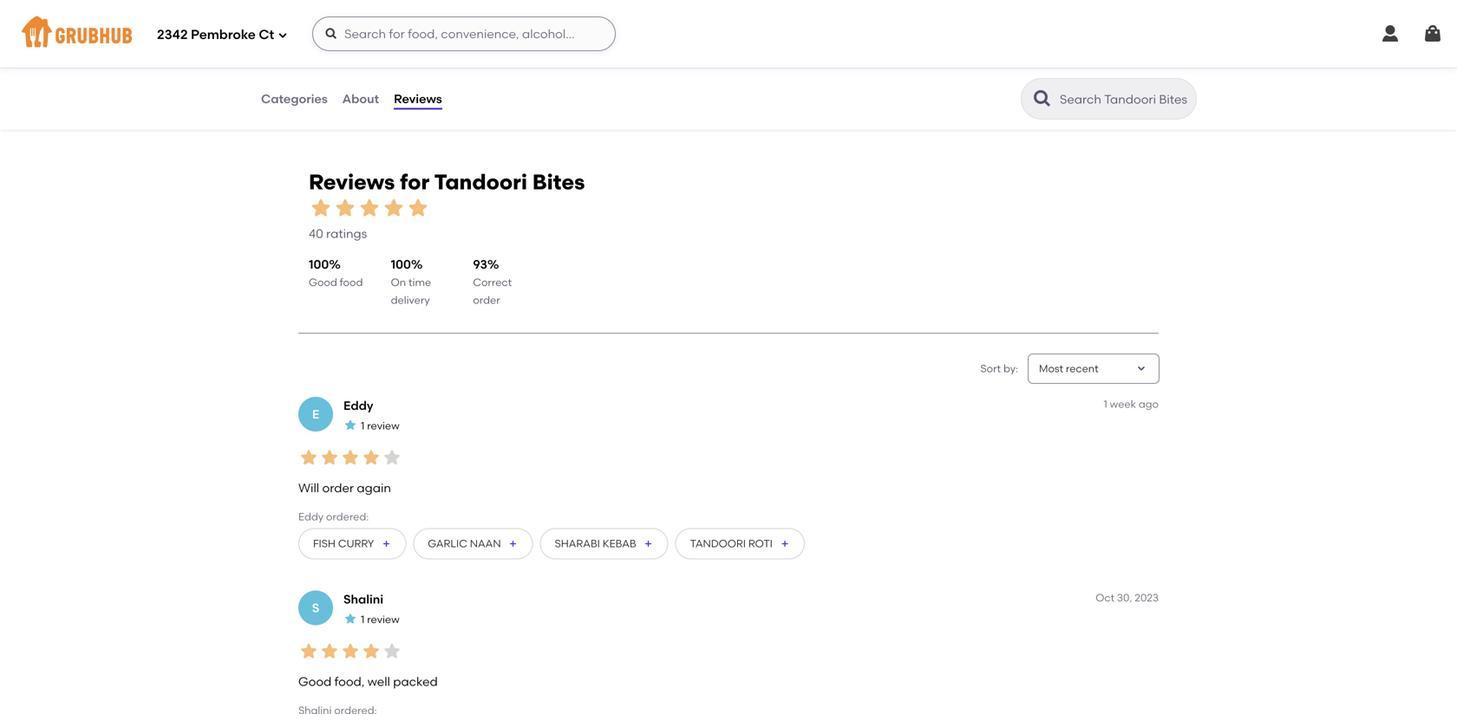 Task type: describe. For each thing, give the bounding box(es) containing it.
0 horizontal spatial svg image
[[325, 27, 338, 41]]

15–25 3.02 mi
[[595, 21, 632, 49]]

on
[[391, 276, 406, 289]]

tandoori
[[434, 169, 527, 195]]

mi inside 10–20 min 3.22 mi
[[309, 36, 322, 49]]

Search Tandoori Bites search field
[[1058, 91, 1191, 108]]

roti
[[748, 538, 773, 550]]

garlic
[[428, 538, 467, 550]]

30,
[[1117, 592, 1132, 605]]

sharabi
[[555, 538, 600, 550]]

recent
[[1066, 362, 1099, 375]]

reviews for reviews for tandoori bites
[[309, 169, 395, 195]]

correct
[[473, 276, 512, 289]]

3.22
[[285, 36, 306, 49]]

2023
[[1135, 592, 1159, 605]]

mi inside 15–25 3.02 mi
[[620, 36, 632, 49]]

93 correct order
[[473, 257, 512, 307]]

sharabi kebab button
[[540, 529, 668, 560]]

tandoori roti button
[[675, 529, 805, 560]]

10–20
[[285, 21, 314, 34]]

most recent
[[1039, 362, 1099, 375]]

curry
[[338, 538, 374, 550]]

sharabi kebab
[[555, 538, 636, 550]]

reviews for reviews
[[394, 91, 442, 106]]

order inside 93 correct order
[[473, 294, 500, 307]]

for
[[400, 169, 429, 195]]

reviews button
[[393, 68, 443, 130]]

0 horizontal spatial svg image
[[278, 30, 288, 40]]

0 vertical spatial 1
[[1104, 398, 1107, 411]]

pembroke
[[191, 27, 256, 43]]

garlic naan button
[[413, 529, 533, 560]]

s
[[312, 601, 319, 616]]

100 good food
[[309, 257, 363, 289]]

e
[[312, 407, 319, 422]]

kebab
[[603, 538, 636, 550]]

sort
[[980, 362, 1001, 375]]

plus icon image for tandoori roti
[[780, 539, 790, 550]]

packed
[[393, 675, 438, 690]]

caret down icon image
[[1134, 362, 1148, 376]]

40 ratings
[[309, 226, 367, 241]]

bites
[[532, 169, 585, 195]]

15–25
[[595, 21, 623, 34]]

time
[[408, 276, 431, 289]]

fish
[[313, 538, 336, 550]]

min
[[316, 21, 335, 34]]

reviews for tandoori bites
[[309, 169, 585, 195]]

150 ratings
[[489, 40, 552, 55]]

93
[[473, 257, 487, 272]]

ct
[[259, 27, 274, 43]]

ordered:
[[326, 511, 369, 523]]

1 week ago
[[1104, 398, 1159, 411]]



Task type: vqa. For each thing, say whether or not it's contained in the screenshot.
second 'mi' from the left
yes



Task type: locate. For each thing, give the bounding box(es) containing it.
150
[[489, 40, 508, 55]]

good left food, at the bottom of page
[[298, 675, 332, 690]]

1 review up again
[[361, 420, 400, 432]]

100 down 40
[[309, 257, 329, 272]]

0 horizontal spatial mi
[[309, 36, 322, 49]]

1 vertical spatial order
[[322, 481, 354, 496]]

1 review from the top
[[367, 420, 400, 432]]

mi
[[309, 36, 322, 49], [620, 36, 632, 49]]

order
[[473, 294, 500, 307], [322, 481, 354, 496]]

review for shalini
[[367, 613, 400, 626]]

1
[[1104, 398, 1107, 411], [361, 420, 365, 432], [361, 613, 365, 626]]

good
[[309, 276, 337, 289], [298, 675, 332, 690]]

100 on time delivery
[[391, 257, 431, 307]]

1 horizontal spatial svg image
[[1422, 23, 1443, 44]]

search icon image
[[1032, 88, 1053, 109]]

food,
[[334, 675, 365, 690]]

ratings right 40
[[326, 226, 367, 241]]

star icon image
[[482, 20, 496, 34], [496, 20, 510, 34], [510, 20, 524, 34], [524, 20, 538, 34], [538, 20, 552, 34], [538, 20, 552, 34], [309, 196, 333, 220], [333, 196, 357, 220], [357, 196, 382, 220], [382, 196, 406, 220], [406, 196, 430, 220], [343, 418, 357, 432], [298, 447, 319, 468], [319, 447, 340, 468], [340, 447, 361, 468], [361, 447, 382, 468], [382, 447, 402, 468], [343, 612, 357, 626], [298, 641, 319, 662], [319, 641, 340, 662], [340, 641, 361, 662], [361, 641, 382, 662], [382, 641, 402, 662]]

1 right e
[[361, 420, 365, 432]]

order up eddy ordered:
[[322, 481, 354, 496]]

0 vertical spatial eddy
[[343, 399, 373, 413]]

10–20 min 3.22 mi
[[285, 21, 335, 49]]

100 inside 100 good food
[[309, 257, 329, 272]]

eddy ordered:
[[298, 511, 369, 523]]

will order again
[[298, 481, 391, 496]]

2342
[[157, 27, 188, 43]]

2 1 review from the top
[[361, 613, 400, 626]]

1 horizontal spatial order
[[473, 294, 500, 307]]

fish curry
[[313, 538, 374, 550]]

review
[[367, 420, 400, 432], [367, 613, 400, 626]]

100
[[309, 257, 329, 272], [391, 257, 411, 272]]

1 horizontal spatial ratings
[[511, 40, 552, 55]]

eddy for eddy ordered:
[[298, 511, 324, 523]]

1 100 from the left
[[309, 257, 329, 272]]

plus icon image for fish curry
[[381, 539, 391, 550]]

1 horizontal spatial 100
[[391, 257, 411, 272]]

oct
[[1096, 592, 1115, 605]]

categories button
[[260, 68, 328, 130]]

ratings for 150 ratings
[[511, 40, 552, 55]]

delivery
[[391, 294, 430, 307]]

100 up on
[[391, 257, 411, 272]]

by:
[[1003, 362, 1018, 375]]

reviews up 40 ratings
[[309, 169, 395, 195]]

100 for 100 on time delivery
[[391, 257, 411, 272]]

0 horizontal spatial 100
[[309, 257, 329, 272]]

100 for 100 good food
[[309, 257, 329, 272]]

1 down shalini
[[361, 613, 365, 626]]

1 left week
[[1104, 398, 1107, 411]]

1 vertical spatial reviews
[[309, 169, 395, 195]]

1 review down shalini
[[361, 613, 400, 626]]

reviews
[[394, 91, 442, 106], [309, 169, 395, 195]]

garlic naan
[[428, 538, 501, 550]]

plus icon image inside fish curry button
[[381, 539, 391, 550]]

0 vertical spatial reviews
[[394, 91, 442, 106]]

4 plus icon image from the left
[[780, 539, 790, 550]]

2 mi from the left
[[620, 36, 632, 49]]

Sort by: field
[[1039, 361, 1099, 377]]

100 inside 100 on time delivery
[[391, 257, 411, 272]]

order down correct
[[473, 294, 500, 307]]

2 plus icon image from the left
[[508, 539, 518, 550]]

naan
[[470, 538, 501, 550]]

oct 30, 2023
[[1096, 592, 1159, 605]]

3 plus icon image from the left
[[643, 539, 654, 550]]

1 for eddy
[[361, 420, 365, 432]]

good food, well packed
[[298, 675, 438, 690]]

1 horizontal spatial svg image
[[1380, 23, 1401, 44]]

0 horizontal spatial eddy
[[298, 511, 324, 523]]

plus icon image right roti
[[780, 539, 790, 550]]

good inside 100 good food
[[309, 276, 337, 289]]

1 plus icon image from the left
[[381, 539, 391, 550]]

0 vertical spatial order
[[473, 294, 500, 307]]

about button
[[341, 68, 380, 130]]

0 vertical spatial review
[[367, 420, 400, 432]]

Search for food, convenience, alcohol... search field
[[312, 16, 616, 51]]

2342 pembroke ct
[[157, 27, 274, 43]]

tandoori
[[690, 538, 746, 550]]

0 vertical spatial good
[[309, 276, 337, 289]]

1 mi from the left
[[309, 36, 322, 49]]

2 review from the top
[[367, 613, 400, 626]]

1 vertical spatial good
[[298, 675, 332, 690]]

week
[[1110, 398, 1136, 411]]

1 review for shalini
[[361, 613, 400, 626]]

tandoori roti
[[690, 538, 773, 550]]

review down shalini
[[367, 613, 400, 626]]

eddy right e
[[343, 399, 373, 413]]

sort by:
[[980, 362, 1018, 375]]

well
[[367, 675, 390, 690]]

mi right the 3.02
[[620, 36, 632, 49]]

plus icon image inside tandoori roti button
[[780, 539, 790, 550]]

2 vertical spatial 1
[[361, 613, 365, 626]]

ratings
[[511, 40, 552, 55], [326, 226, 367, 241]]

1 vertical spatial ratings
[[326, 226, 367, 241]]

eddy
[[343, 399, 373, 413], [298, 511, 324, 523]]

categories
[[261, 91, 328, 106]]

plus icon image
[[381, 539, 391, 550], [508, 539, 518, 550], [643, 539, 654, 550], [780, 539, 790, 550]]

3.02
[[595, 36, 616, 49]]

mi down "min"
[[309, 36, 322, 49]]

plus icon image right naan
[[508, 539, 518, 550]]

subscription pass image
[[595, 0, 613, 13]]

1 horizontal spatial mi
[[620, 36, 632, 49]]

plus icon image for sharabi kebab
[[643, 539, 654, 550]]

1 vertical spatial review
[[367, 613, 400, 626]]

ago
[[1139, 398, 1159, 411]]

0 vertical spatial 1 review
[[361, 420, 400, 432]]

2 100 from the left
[[391, 257, 411, 272]]

main navigation navigation
[[0, 0, 1457, 68]]

1 vertical spatial 1
[[361, 420, 365, 432]]

reviews right about
[[394, 91, 442, 106]]

0 horizontal spatial ratings
[[326, 226, 367, 241]]

plus icon image for garlic naan
[[508, 539, 518, 550]]

will
[[298, 481, 319, 496]]

1 for shalini
[[361, 613, 365, 626]]

review up again
[[367, 420, 400, 432]]

1 review
[[361, 420, 400, 432], [361, 613, 400, 626]]

svg image
[[1422, 23, 1443, 44], [325, 27, 338, 41]]

good left food
[[309, 276, 337, 289]]

1 1 review from the top
[[361, 420, 400, 432]]

reviews inside button
[[394, 91, 442, 106]]

1 review for eddy
[[361, 420, 400, 432]]

plus icon image inside "garlic naan" button
[[508, 539, 518, 550]]

1 vertical spatial 1 review
[[361, 613, 400, 626]]

0 vertical spatial ratings
[[511, 40, 552, 55]]

1 horizontal spatial eddy
[[343, 399, 373, 413]]

eddy down will
[[298, 511, 324, 523]]

plus icon image inside sharabi kebab 'button'
[[643, 539, 654, 550]]

plus icon image right curry
[[381, 539, 391, 550]]

about
[[342, 91, 379, 106]]

food
[[340, 276, 363, 289]]

shalini
[[343, 592, 383, 607]]

plus icon image right kebab
[[643, 539, 654, 550]]

40
[[309, 226, 323, 241]]

fish curry button
[[298, 529, 406, 560]]

review for eddy
[[367, 420, 400, 432]]

again
[[357, 481, 391, 496]]

ratings right 150
[[511, 40, 552, 55]]

1 vertical spatial eddy
[[298, 511, 324, 523]]

0 horizontal spatial order
[[322, 481, 354, 496]]

most
[[1039, 362, 1063, 375]]

eddy for eddy
[[343, 399, 373, 413]]

svg image
[[1380, 23, 1401, 44], [278, 30, 288, 40]]

ratings for 40 ratings
[[326, 226, 367, 241]]



